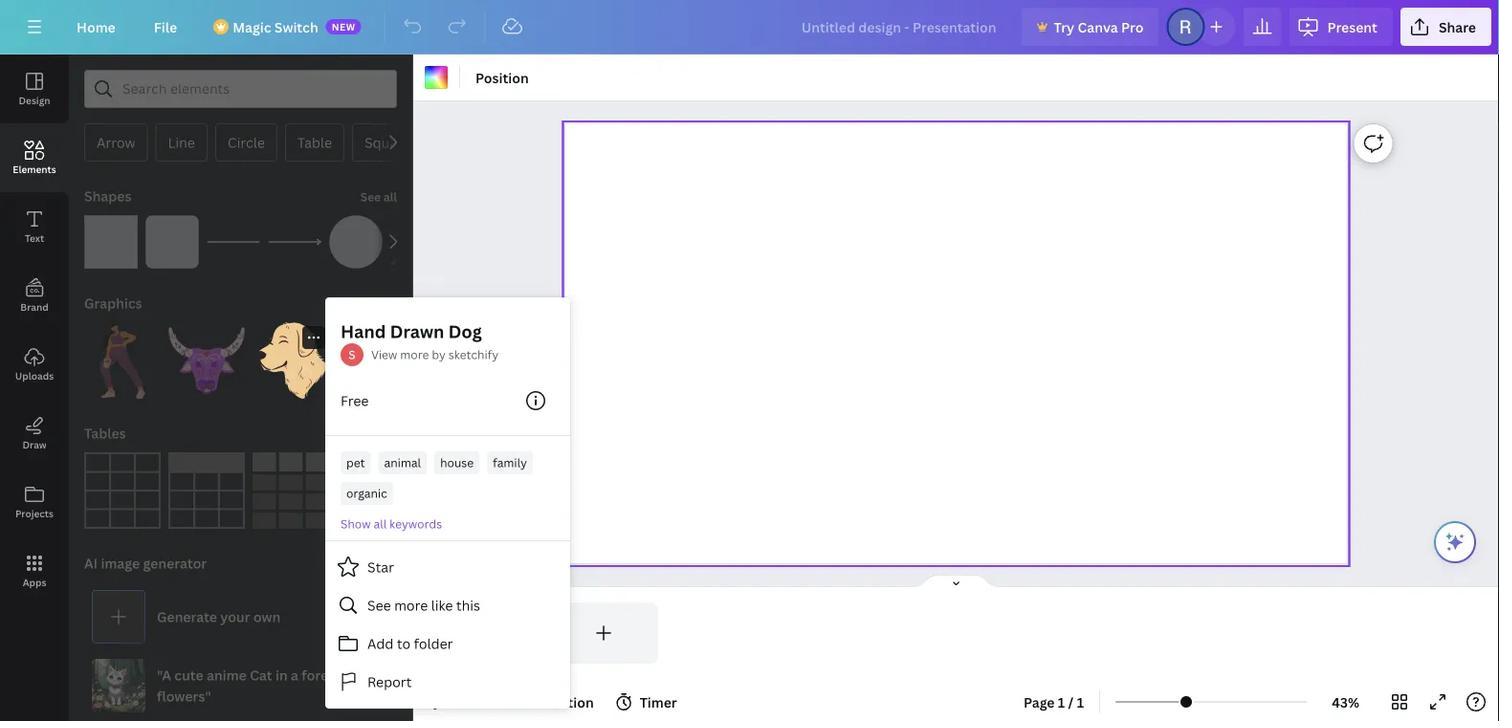 Task type: locate. For each thing, give the bounding box(es) containing it.
more left "like"
[[394, 596, 428, 614]]

free button
[[341, 392, 369, 410]]

all up the "triangle up" image
[[384, 189, 397, 205]]

circle button
[[215, 123, 277, 162]]

house button
[[434, 452, 479, 474]]

show all keywords button
[[341, 513, 442, 534]]

uploads
[[15, 369, 54, 382]]

see more like this
[[367, 596, 480, 614]]

home
[[77, 18, 116, 36]]

animal
[[384, 455, 421, 471]]

see all for graphics
[[360, 296, 397, 312]]

2 see all button from the top
[[358, 284, 399, 322]]

canva assistant image
[[1444, 531, 1466, 554]]

pet
[[346, 455, 365, 471]]

more inside "see more like this" button
[[394, 596, 428, 614]]

see
[[360, 189, 381, 205], [360, 296, 381, 312], [360, 426, 381, 442], [367, 596, 391, 614]]

text
[[25, 231, 44, 244]]

file
[[154, 18, 177, 36]]

see all button
[[358, 177, 399, 215], [358, 284, 399, 322], [358, 414, 399, 452]]

group
[[253, 322, 329, 399]]

with
[[344, 666, 372, 684]]

see up add
[[367, 596, 391, 614]]

0 horizontal spatial 1
[[1058, 693, 1065, 711]]

notes button
[[421, 687, 498, 717]]

1 see all button from the top
[[358, 177, 399, 215]]

hand drawn dog image
[[253, 322, 329, 399]]

pro
[[1121, 18, 1144, 36]]

3 see all button from the top
[[358, 414, 399, 452]]

see up "white circle shape" image
[[360, 189, 381, 205]]

hand drawn dog
[[341, 320, 482, 343]]

1 horizontal spatial 1
[[1077, 693, 1084, 711]]

brand
[[20, 300, 49, 313]]

all for tables
[[384, 426, 397, 442]]

1 vertical spatial see all
[[360, 296, 397, 312]]

add to folder button
[[325, 625, 570, 663]]

to
[[397, 635, 411, 653]]

see all
[[360, 189, 397, 205], [360, 296, 397, 312], [360, 426, 397, 442]]

add this line to the canvas image left "white circle shape" image
[[268, 215, 321, 269]]

"a cute anime cat in a forest with flowers"
[[157, 666, 372, 705]]

timer
[[640, 693, 677, 711]]

1 vertical spatial see all button
[[358, 284, 399, 322]]

see for tables
[[360, 426, 381, 442]]

square button
[[352, 123, 422, 162]]

see all button for shapes
[[358, 177, 399, 215]]

see all button down square "button"
[[358, 177, 399, 215]]

see all button up pet
[[358, 414, 399, 452]]

1 left the "/"
[[1058, 693, 1065, 711]]

see up hand
[[360, 296, 381, 312]]

detailed colorful year of the ox floral bull head image
[[168, 322, 245, 399]]

uploads button
[[0, 330, 69, 399]]

elements
[[13, 163, 56, 176]]

4 add this table to the canvas image from the left
[[337, 452, 413, 529]]

by
[[432, 347, 446, 363]]

rounded square image
[[145, 215, 199, 269]]

see all for tables
[[360, 426, 397, 442]]

projects button
[[0, 468, 69, 537]]

tables
[[84, 424, 126, 442]]

0 vertical spatial more
[[400, 347, 429, 363]]

image
[[101, 554, 140, 573]]

43%
[[1332, 693, 1359, 711]]

1 vertical spatial more
[[394, 596, 428, 614]]

ai image generator
[[84, 554, 207, 573]]

see all for shapes
[[360, 189, 397, 205]]

add this table to the canvas image
[[84, 452, 161, 529], [168, 452, 245, 529], [253, 452, 329, 529], [337, 452, 413, 529]]

add this line to the canvas image right rounded square 'image'
[[207, 215, 260, 269]]

0 vertical spatial see all
[[360, 189, 397, 205]]

0 horizontal spatial add this line to the canvas image
[[207, 215, 260, 269]]

3 see all from the top
[[360, 426, 397, 442]]

show all keywords
[[341, 516, 442, 532]]

1 see all from the top
[[360, 189, 397, 205]]

1 right the "/"
[[1077, 693, 1084, 711]]

triangle up image
[[390, 215, 444, 269]]

shapes button
[[82, 177, 133, 215]]

home link
[[61, 8, 131, 46]]

add this line to the canvas image
[[207, 215, 260, 269], [268, 215, 321, 269]]

see up pet
[[360, 426, 381, 442]]

more down drawn in the top of the page
[[400, 347, 429, 363]]

43% button
[[1314, 687, 1377, 717]]

duration button
[[506, 687, 601, 717]]

2 see all from the top
[[360, 296, 397, 312]]

see all button for tables
[[358, 414, 399, 452]]

woman with kettlebell illustration image
[[84, 322, 161, 399]]

square
[[365, 133, 410, 152]]

a
[[291, 666, 298, 684]]

all up hand drawn dog
[[384, 296, 397, 312]]

present
[[1327, 18, 1377, 36]]

see all button up view
[[358, 284, 399, 322]]

drawn
[[390, 320, 444, 343]]

page
[[1024, 693, 1055, 711]]

report
[[367, 673, 412, 691]]

draw
[[22, 438, 46, 451]]

timer button
[[609, 687, 685, 717]]

apps button
[[0, 537, 69, 606]]

like
[[431, 596, 453, 614]]

keywords
[[390, 516, 442, 532]]

more inside view more by sketchify button
[[400, 347, 429, 363]]

2 vertical spatial see all button
[[358, 414, 399, 452]]

sketchify image
[[341, 343, 364, 366]]

organic button
[[341, 482, 393, 505]]

brand button
[[0, 261, 69, 330]]

try canva pro
[[1054, 18, 1144, 36]]

see all up pet
[[360, 426, 397, 442]]

all right show
[[374, 516, 387, 532]]

hand
[[341, 320, 386, 343]]

#ffffff image
[[425, 66, 448, 89]]

star button
[[325, 548, 570, 586]]

see inside "see more like this" button
[[367, 596, 391, 614]]

1 horizontal spatial add this line to the canvas image
[[268, 215, 321, 269]]

animal button
[[378, 452, 427, 474]]

see all up "white circle shape" image
[[360, 189, 397, 205]]

all for shapes
[[384, 189, 397, 205]]

0 vertical spatial see all button
[[358, 177, 399, 215]]

tables button
[[82, 414, 128, 452]]

all up animal
[[384, 426, 397, 442]]

projects
[[15, 507, 54, 520]]

2 vertical spatial see all
[[360, 426, 397, 442]]

page 1 image
[[429, 603, 537, 664]]

see all up hand
[[360, 296, 397, 312]]



Task type: describe. For each thing, give the bounding box(es) containing it.
all for graphics
[[384, 296, 397, 312]]

all inside button
[[374, 516, 387, 532]]

3 add this table to the canvas image from the left
[[253, 452, 329, 529]]

1 add this table to the canvas image from the left
[[84, 452, 161, 529]]

Design title text field
[[786, 8, 1014, 46]]

more for like
[[394, 596, 428, 614]]

side panel tab list
[[0, 55, 69, 606]]

share button
[[1400, 8, 1491, 46]]

see for graphics
[[360, 296, 381, 312]]

report button
[[325, 663, 570, 701]]

position
[[475, 68, 529, 87]]

sketchify
[[448, 347, 499, 363]]

own
[[253, 608, 281, 626]]

forest
[[302, 666, 340, 684]]

family
[[493, 455, 527, 471]]

hide pages image
[[910, 574, 1002, 589]]

canva
[[1078, 18, 1118, 36]]

view
[[371, 347, 397, 363]]

see all button for graphics
[[358, 284, 399, 322]]

arrow button
[[84, 123, 148, 162]]

page 1 / 1
[[1024, 693, 1084, 711]]

graphics
[[84, 294, 142, 312]]

square image
[[84, 215, 138, 269]]

circle
[[228, 133, 265, 152]]

try canva pro button
[[1021, 8, 1159, 46]]

pet button
[[341, 452, 371, 474]]

hand drawn dog link
[[341, 320, 482, 343]]

add
[[367, 635, 394, 653]]

2 add this line to the canvas image from the left
[[268, 215, 321, 269]]

design button
[[0, 55, 69, 123]]

flowers"
[[157, 687, 211, 705]]

organic
[[346, 485, 387, 501]]

design
[[19, 94, 50, 107]]

draw button
[[0, 399, 69, 468]]

apps
[[23, 576, 46, 589]]

show
[[341, 516, 371, 532]]

generator
[[143, 554, 207, 573]]

magic
[[233, 18, 271, 36]]

present button
[[1289, 8, 1393, 46]]

hide image
[[412, 342, 425, 434]]

generate your own
[[157, 608, 281, 626]]

new
[[332, 20, 356, 33]]

/
[[1068, 693, 1074, 711]]

cat
[[250, 666, 272, 684]]

cute
[[174, 666, 203, 684]]

wild pattern like hand gesture image
[[337, 322, 413, 399]]

free
[[341, 392, 369, 410]]

elements button
[[0, 123, 69, 192]]

line
[[168, 133, 195, 152]]

ai
[[84, 554, 98, 573]]

try
[[1054, 18, 1074, 36]]

in
[[275, 666, 288, 684]]

file button
[[138, 8, 192, 46]]

2 1 from the left
[[1077, 693, 1084, 711]]

arrow
[[97, 133, 135, 152]]

table
[[297, 133, 332, 152]]

line button
[[155, 123, 207, 162]]

anime
[[207, 666, 247, 684]]

1 1 from the left
[[1058, 693, 1065, 711]]

sketchify element
[[341, 343, 364, 366]]

white circle shape image
[[329, 215, 383, 269]]

table button
[[285, 123, 344, 162]]

family button
[[487, 452, 533, 474]]

folder
[[414, 635, 453, 653]]

shapes
[[84, 187, 131, 205]]

2 add this table to the canvas image from the left
[[168, 452, 245, 529]]

this
[[456, 596, 480, 614]]

Search elements search field
[[122, 71, 359, 107]]

magic switch
[[233, 18, 318, 36]]

position button
[[468, 62, 536, 93]]

generate
[[157, 608, 217, 626]]

house
[[440, 455, 474, 471]]

main menu bar
[[0, 0, 1499, 55]]

see for shapes
[[360, 189, 381, 205]]

1 add this line to the canvas image from the left
[[207, 215, 260, 269]]

view more by sketchify
[[371, 347, 499, 363]]

add to folder
[[367, 635, 453, 653]]

duration
[[536, 693, 594, 711]]

"a
[[157, 666, 171, 684]]

graphics button
[[82, 284, 144, 322]]

star
[[367, 558, 394, 576]]

notes
[[452, 693, 490, 711]]

share
[[1439, 18, 1476, 36]]

see more like this button
[[325, 586, 570, 625]]

more for by
[[400, 347, 429, 363]]

view more by sketchify button
[[371, 345, 499, 364]]



Task type: vqa. For each thing, say whether or not it's contained in the screenshot.
the middle see all button
yes



